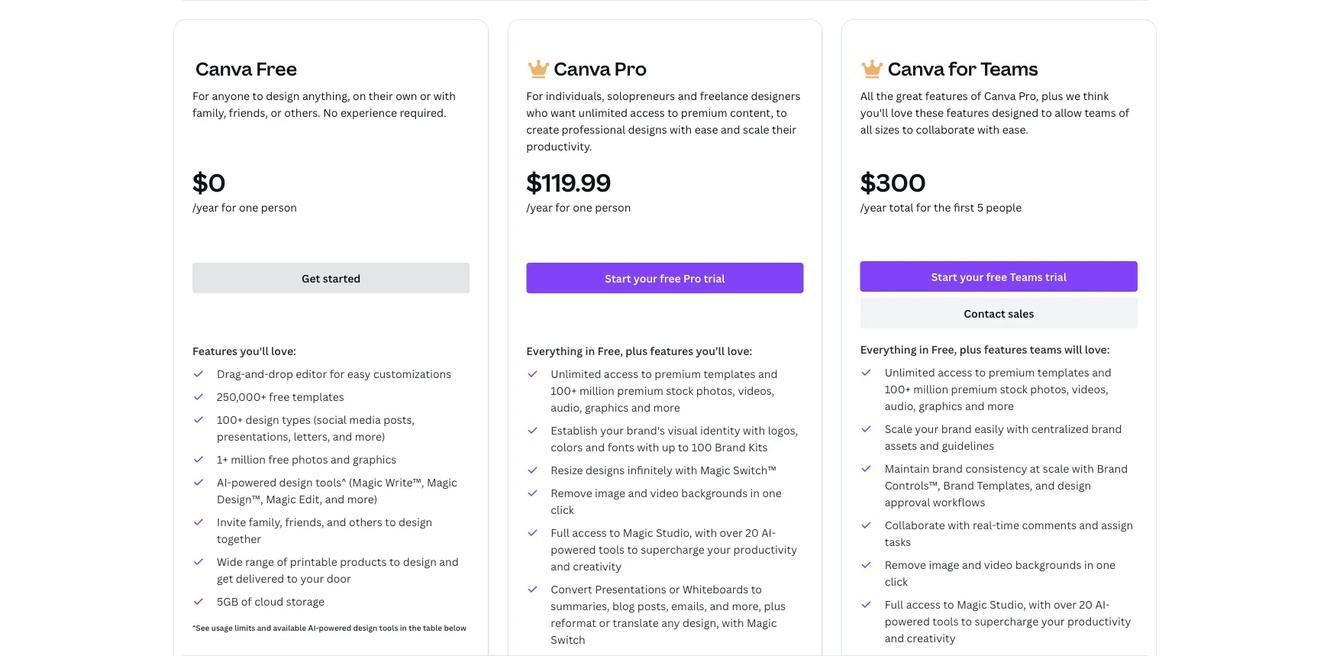 Task type: describe. For each thing, give the bounding box(es) containing it.
2 vertical spatial the
[[409, 623, 421, 633]]

/year for $0
[[193, 200, 219, 214]]

freelance
[[700, 88, 749, 103]]

0 horizontal spatial supercharge
[[641, 542, 705, 557]]

0 vertical spatial creativity
[[573, 559, 622, 573]]

1 horizontal spatial tools
[[599, 542, 625, 557]]

design inside "canva free for anyone to design anything, on their own or with family, friends, or others. no experience required."
[[266, 88, 300, 103]]

audio, for establish
[[551, 400, 583, 414]]

brand up guidelines
[[942, 421, 972, 436]]

1 vertical spatial backgrounds
[[1016, 557, 1082, 572]]

invite
[[217, 515, 246, 529]]

all
[[861, 122, 873, 136]]

features up collaborate
[[947, 105, 990, 120]]

/year for $300
[[861, 200, 887, 214]]

canva free for anyone to design anything, on their own or with family, friends, or others. no experience required.
[[193, 56, 456, 120]]

these
[[916, 105, 944, 120]]

0 horizontal spatial image
[[595, 486, 626, 500]]

$300
[[861, 166, 927, 199]]

summaries,
[[551, 599, 610, 613]]

tools^
[[316, 475, 346, 489]]

resize
[[551, 463, 583, 477]]

^see
[[193, 623, 210, 633]]

resize designs infinitely with magic switch™
[[551, 463, 777, 477]]

canva inside all the great features of canva pro, plus we think you'll love these features designed to allow teams of all sizes to collaborate with ease.
[[984, 88, 1016, 103]]

unlimited for establish
[[551, 366, 602, 381]]

convert
[[551, 582, 593, 596]]

family, inside "canva free for anyone to design anything, on their own or with family, friends, or others. no experience required."
[[193, 105, 226, 120]]

collaborate
[[916, 122, 975, 136]]

range
[[245, 554, 274, 569]]

(social
[[313, 412, 347, 427]]

pro inside button
[[684, 271, 702, 285]]

magic inside convert presentations or whiteboards to summaries, blog posts, emails, and more, plus reformat or translate any design, with magic switch
[[747, 615, 777, 630]]

access down everything in free, plus features you'll love:
[[604, 366, 639, 381]]

0 vertical spatial studio,
[[656, 525, 693, 540]]

canva pro
[[554, 56, 647, 81]]

1 vertical spatial full access to magic studio, with over 20 ai- powered tools to supercharge your productivity and creativity
[[885, 597, 1132, 645]]

1 horizontal spatial creativity
[[907, 631, 956, 645]]

and inside ​​wide range of printable products to design and get delivered to your door
[[439, 554, 459, 569]]

together
[[217, 531, 261, 546]]

presentations
[[595, 582, 667, 596]]

or down summaries,
[[599, 615, 610, 630]]

contact sales button
[[861, 298, 1138, 329]]

required.
[[400, 105, 447, 120]]

ai-powered design tools^ (magic write™, magic design™, magic edit, and more)
[[217, 475, 457, 506]]

or left others.
[[271, 105, 282, 120]]

their inside "canva free for anyone to design anything, on their own or with family, friends, or others. no experience required."
[[369, 88, 393, 103]]

you'll inside all the great features of canva pro, plus we think you'll love these features designed to allow teams of all sizes to collaborate with ease.
[[861, 105, 889, 120]]

access inside for individuals, solopreneurs and freelance designers who want unlimited access to premium content, to create professional designs with ease and scale their productivity.
[[631, 105, 665, 120]]

million for scale
[[914, 382, 949, 396]]

or up emails,
[[669, 582, 680, 596]]

with inside scale your brand easily with centralized brand assets and guidelines
[[1007, 421, 1029, 436]]

0 horizontal spatial pro
[[615, 56, 647, 81]]

features up these
[[926, 88, 969, 103]]

and inside establish your brand's visual identity with logos, colors and fonts with up to 100 brand kits
[[586, 440, 605, 454]]

0 horizontal spatial 20
[[746, 525, 759, 540]]

drag-
[[217, 366, 245, 381]]

sales
[[1009, 306, 1035, 320]]

centralized
[[1032, 421, 1089, 436]]

1 horizontal spatial click
[[885, 574, 908, 589]]

designs inside for individuals, solopreneurs and freelance designers who want unlimited access to premium content, to create professional designs with ease and scale their productivity.
[[628, 122, 667, 136]]

features you'll love:
[[193, 343, 296, 358]]

easy
[[347, 366, 371, 381]]

approval
[[885, 495, 931, 509]]

you'll
[[696, 343, 725, 358]]

1 horizontal spatial remove image and video backgrounds in one click
[[885, 557, 1116, 589]]

identity
[[701, 423, 741, 437]]

ease
[[695, 122, 719, 136]]

100+ for scale your brand easily with centralized brand assets and guidelines
[[885, 382, 911, 396]]

1 horizontal spatial remove
[[885, 557, 927, 572]]

design inside invite family, friends, and others to design together
[[399, 515, 433, 529]]

and-
[[245, 366, 269, 381]]

of down canva for teams
[[971, 88, 982, 103]]

design down ​​wide range of printable products to design and get delivered to your door
[[353, 623, 378, 633]]

with inside convert presentations or whiteboards to summaries, blog posts, emails, and more, plus reformat or translate any design, with magic switch
[[722, 615, 744, 630]]

templates for love:
[[704, 366, 756, 381]]

0 horizontal spatial designs
[[586, 463, 625, 477]]

anyone
[[212, 88, 250, 103]]

or up the required.
[[420, 88, 431, 103]]

start for $119.99
[[605, 271, 631, 285]]

trial for $119.99
[[704, 271, 725, 285]]

brand inside establish your brand's visual identity with logos, colors and fonts with up to 100 brand kits
[[715, 440, 746, 454]]

unlimited
[[579, 105, 628, 120]]

access down the everything in free, plus features teams will love:
[[938, 365, 973, 379]]

at
[[1030, 461, 1041, 476]]

for up all the great features of canva pro, plus we think you'll love these features designed to allow teams of all sizes to collaborate with ease.
[[949, 56, 977, 81]]

drop
[[269, 366, 293, 381]]

love
[[891, 105, 913, 120]]

0 horizontal spatial tools
[[380, 623, 398, 633]]

for inside "canva free for anyone to design anything, on their own or with family, friends, or others. no experience required."
[[193, 88, 209, 103]]

door
[[327, 571, 351, 586]]

contact sales
[[964, 306, 1035, 320]]

1 vertical spatial studio,
[[990, 597, 1027, 612]]

switch
[[551, 632, 586, 647]]

your inside scale your brand easily with centralized brand assets and guidelines
[[916, 421, 939, 436]]

more) inside the "100+ design types (social media posts, presentations, letters, and more)"
[[355, 429, 385, 443]]

plus left the 'you'll'
[[626, 343, 648, 358]]

for inside $300 /year total for the first 5 people
[[917, 200, 932, 214]]

types
[[282, 412, 311, 427]]

your inside ​​wide range of printable products to design and get delivered to your door
[[301, 571, 324, 586]]

unlimited access to premium templates and 100+ million premium stock photos, videos, audio, graphics and more for visual
[[551, 366, 778, 414]]

$119.99 /year for one person
[[527, 166, 631, 214]]

contact
[[964, 306, 1006, 320]]

editor
[[296, 366, 327, 381]]

own
[[396, 88, 418, 103]]

1 vertical spatial image
[[929, 557, 960, 572]]

maintain brand consistency at scale with brand controls™, brand templates, and design approval workflows
[[885, 461, 1129, 509]]

for left easy
[[330, 366, 345, 381]]

your inside establish your brand's visual identity with logos, colors and fonts with up to 100 brand kits
[[601, 423, 624, 437]]

write™,
[[385, 475, 424, 489]]

get
[[217, 571, 233, 586]]

0 vertical spatial teams
[[981, 56, 1039, 81]]

brand inside maintain brand consistency at scale with brand controls™, brand templates, and design approval workflows
[[933, 461, 963, 476]]

of right 5gb
[[241, 594, 252, 609]]

invite family, friends, and others to design together
[[217, 515, 433, 546]]

storage
[[286, 594, 325, 609]]

people
[[987, 200, 1022, 214]]

250,000+ free templates
[[217, 389, 344, 404]]

delivered
[[236, 571, 284, 586]]

convert presentations or whiteboards to summaries, blog posts, emails, and more, plus reformat or translate any design, with magic switch
[[551, 582, 786, 647]]

content,
[[730, 105, 774, 120]]

professional
[[562, 122, 626, 136]]

design™,
[[217, 492, 263, 506]]

design inside ai-powered design tools^ (magic write™, magic design™, magic edit, and more)
[[279, 475, 313, 489]]

with inside for individuals, solopreneurs and freelance designers who want unlimited access to premium content, to create professional designs with ease and scale their productivity.
[[670, 122, 692, 136]]

plus inside convert presentations or whiteboards to summaries, blog posts, emails, and more, plus reformat or translate any design, with magic switch
[[764, 599, 786, 613]]

edit,
[[299, 492, 323, 506]]

whiteboards
[[683, 582, 749, 596]]

any
[[662, 615, 680, 630]]

$0 /year for one person get started
[[193, 166, 361, 285]]

collaborate with real-time comments and assign tasks
[[885, 518, 1134, 549]]

family, inside invite family, friends, and others to design together
[[249, 515, 283, 529]]

scale inside maintain brand consistency at scale with brand controls™, brand templates, and design approval workflows
[[1043, 461, 1070, 476]]

great
[[897, 88, 923, 103]]

their inside for individuals, solopreneurs and freelance designers who want unlimited access to premium content, to create professional designs with ease and scale their productivity.
[[772, 122, 797, 136]]

access up convert
[[572, 525, 607, 540]]

fonts
[[608, 440, 635, 454]]

photos, for teams
[[1031, 382, 1070, 396]]

2 horizontal spatial tools
[[933, 614, 959, 628]]

usage
[[211, 623, 233, 633]]

0 horizontal spatial templates
[[292, 389, 344, 404]]

letters,
[[294, 429, 330, 443]]

0 horizontal spatial video
[[651, 486, 679, 500]]

trial for $300
[[1046, 269, 1067, 284]]

for inside for individuals, solopreneurs and freelance designers who want unlimited access to premium content, to create professional designs with ease and scale their productivity.
[[527, 88, 544, 103]]

all
[[861, 88, 874, 103]]

media
[[349, 412, 381, 427]]

ai- inside ai-powered design tools^ (magic write™, magic design™, magic edit, and more)
[[217, 475, 231, 489]]

$300 /year total for the first 5 people
[[861, 166, 1022, 214]]

get
[[302, 271, 320, 285]]

and inside ai-powered design tools^ (magic write™, magic design™, magic edit, and more)
[[325, 492, 345, 506]]

to inside invite family, friends, and others to design together
[[385, 515, 396, 529]]

1 vertical spatial video
[[985, 557, 1013, 572]]

more,
[[732, 599, 762, 613]]

canva for canva free for anyone to design anything, on their own or with family, friends, or others. no experience required.
[[196, 56, 253, 81]]

photos
[[292, 452, 328, 466]]

friends, inside invite family, friends, and others to design together
[[285, 515, 324, 529]]

free for teams
[[987, 269, 1008, 284]]

design inside ​​wide range of printable products to design and get delivered to your door
[[403, 554, 437, 569]]

0 vertical spatial remove
[[551, 486, 593, 500]]

one inside $0 /year for one person get started
[[239, 200, 259, 214]]

brand's
[[627, 423, 665, 437]]

stock for easily
[[1001, 382, 1028, 396]]

start your free teams trial
[[932, 269, 1067, 284]]

0 horizontal spatial million
[[231, 452, 266, 466]]

graphics for brand's
[[585, 400, 629, 414]]

workflows
[[933, 495, 986, 509]]

no
[[323, 105, 338, 120]]

0 horizontal spatial click
[[551, 502, 574, 517]]

to inside convert presentations or whiteboards to summaries, blog posts, emails, and more, plus reformat or translate any design, with magic switch
[[752, 582, 762, 596]]

1 vertical spatial brand
[[1097, 461, 1129, 476]]

0 vertical spatial backgrounds
[[682, 486, 748, 500]]

premium inside for individuals, solopreneurs and freelance designers who want unlimited access to premium content, to create professional designs with ease and scale their productivity.
[[681, 105, 728, 120]]

first
[[954, 200, 975, 214]]

0 horizontal spatial love:
[[271, 343, 296, 358]]

assets
[[885, 438, 918, 453]]

more for visual
[[654, 400, 681, 414]]

emails,
[[672, 599, 708, 613]]

1 horizontal spatial full
[[885, 597, 904, 612]]

templates,
[[977, 478, 1033, 492]]

with inside collaborate with real-time comments and assign tasks
[[948, 518, 971, 532]]

for inside $119.99 /year for one person
[[556, 200, 571, 214]]

0 horizontal spatial graphics
[[353, 452, 397, 466]]



Task type: locate. For each thing, give the bounding box(es) containing it.
video down collaborate with real-time comments and assign tasks
[[985, 557, 1013, 572]]

start your free teams trial button
[[861, 261, 1138, 292]]

full down 'tasks'
[[885, 597, 904, 612]]

unlimited access to premium templates and 100+ million premium stock photos, videos, audio, graphics and more for easily
[[885, 365, 1112, 413]]

the inside all the great features of canva pro, plus we think you'll love these features designed to allow teams of all sizes to collaborate with ease.
[[877, 88, 894, 103]]

0 vertical spatial scale
[[743, 122, 770, 136]]

unlimited access to premium templates and 100+ million premium stock photos, videos, audio, graphics and more up easily
[[885, 365, 1112, 413]]

1 vertical spatial posts,
[[638, 599, 669, 613]]

unlimited up establish
[[551, 366, 602, 381]]

maintain
[[885, 461, 930, 476]]

available
[[273, 623, 306, 633]]

1 horizontal spatial full access to magic studio, with over 20 ai- powered tools to supercharge your productivity and creativity
[[885, 597, 1132, 645]]

^see usage limits and available ai-powered design tools in the table below
[[193, 623, 467, 633]]

free for photos
[[269, 452, 289, 466]]

family, down anyone
[[193, 105, 226, 120]]

canva for canva pro
[[554, 56, 611, 81]]

2 person from the left
[[595, 200, 631, 214]]

video down resize designs infinitely with magic switch™
[[651, 486, 679, 500]]

for down the $119.99
[[556, 200, 571, 214]]

unlimited access to premium templates and 100+ million premium stock photos, videos, audio, graphics and more up brand's
[[551, 366, 778, 414]]

teams inside all the great features of canva pro, plus we think you'll love these features designed to allow teams of all sizes to collaborate with ease.
[[1085, 105, 1117, 120]]

1 horizontal spatial over
[[1054, 597, 1077, 612]]

the
[[877, 88, 894, 103], [934, 200, 952, 214], [409, 623, 421, 633]]

with inside "canva free for anyone to design anything, on their own or with family, friends, or others. no experience required."
[[434, 88, 456, 103]]

on
[[353, 88, 366, 103]]

unlimited for scale
[[885, 365, 936, 379]]

infinitely
[[628, 463, 673, 477]]

2 horizontal spatial /year
[[861, 200, 887, 214]]

1 horizontal spatial stock
[[1001, 382, 1028, 396]]

person for $119.99
[[595, 200, 631, 214]]

​​wide
[[217, 554, 243, 569]]

/year for $119.99
[[527, 200, 553, 214]]

0 horizontal spatial videos,
[[738, 383, 775, 398]]

0 horizontal spatial friends,
[[229, 105, 268, 120]]

1 for from the left
[[193, 88, 209, 103]]

free,
[[932, 342, 957, 356], [598, 343, 623, 358]]

love:
[[1085, 342, 1110, 356], [271, 343, 296, 358], [728, 343, 753, 358]]

1 horizontal spatial friends,
[[285, 515, 324, 529]]

1 horizontal spatial studio,
[[990, 597, 1027, 612]]

supercharge
[[641, 542, 705, 557], [975, 614, 1039, 628]]

you'll down all
[[861, 105, 889, 120]]

5gb of cloud storage
[[217, 594, 325, 609]]

/year inside $119.99 /year for one person
[[527, 200, 553, 214]]

with inside maintain brand consistency at scale with brand controls™, brand templates, and design approval workflows
[[1072, 461, 1095, 476]]

everything for everything in free, plus features you'll love:
[[527, 343, 583, 358]]

friends, inside "canva free for anyone to design anything, on their own or with family, friends, or others. no experience required."
[[229, 105, 268, 120]]

design right products
[[403, 554, 437, 569]]

and inside the "100+ design types (social media posts, presentations, letters, and more)"
[[333, 429, 352, 443]]

videos, down the will
[[1072, 382, 1109, 396]]

100+ up establish
[[551, 383, 577, 398]]

for up who
[[527, 88, 544, 103]]

start inside button
[[605, 271, 631, 285]]

graphics for brand
[[919, 398, 963, 413]]

0 horizontal spatial audio,
[[551, 400, 583, 414]]

canva up anyone
[[196, 56, 253, 81]]

graphics up (magic
[[353, 452, 397, 466]]

brand down guidelines
[[933, 461, 963, 476]]

plus right 'more,' at the bottom of page
[[764, 599, 786, 613]]

canva for teams
[[888, 56, 1039, 81]]

of right range
[[277, 554, 288, 569]]

0 vertical spatial supercharge
[[641, 542, 705, 557]]

100+ for establish your brand's visual identity with logos, colors and fonts with up to 100 brand kits
[[551, 383, 577, 398]]

audio, up establish
[[551, 400, 583, 414]]

free inside the start your free pro trial button
[[660, 271, 681, 285]]

/year inside $300 /year total for the first 5 people
[[861, 200, 887, 214]]

0 horizontal spatial productivity
[[734, 542, 798, 557]]

image down 'collaborate'
[[929, 557, 960, 572]]

started
[[323, 271, 361, 285]]

brand up the assign
[[1097, 461, 1129, 476]]

videos, for will
[[1072, 382, 1109, 396]]

photos, up centralized
[[1031, 382, 1070, 396]]

0 horizontal spatial remove
[[551, 486, 593, 500]]

0 horizontal spatial photos,
[[697, 383, 736, 398]]

start inside start your free teams trial button
[[932, 269, 958, 284]]

start your free pro trial button
[[527, 263, 804, 293]]

stock up visual
[[666, 383, 694, 398]]

brand up workflows
[[944, 478, 975, 492]]

more) inside ai-powered design tools^ (magic write™, magic design™, magic edit, and more)
[[347, 492, 378, 506]]

2 horizontal spatial million
[[914, 382, 949, 396]]

family,
[[193, 105, 226, 120], [249, 515, 283, 529]]

comments
[[1022, 518, 1077, 532]]

1 horizontal spatial start
[[932, 269, 958, 284]]

1 horizontal spatial /year
[[527, 200, 553, 214]]

scale inside for individuals, solopreneurs and freelance designers who want unlimited access to premium content, to create professional designs with ease and scale their productivity.
[[743, 122, 770, 136]]

design inside the "100+ design types (social media posts, presentations, letters, and more)"
[[246, 412, 279, 427]]

1 vertical spatial you'll
[[240, 343, 269, 358]]

0 horizontal spatial free,
[[598, 343, 623, 358]]

1 horizontal spatial supercharge
[[975, 614, 1039, 628]]

free, for brand's
[[598, 343, 623, 358]]

1 vertical spatial creativity
[[907, 631, 956, 645]]

canva up individuals,
[[554, 56, 611, 81]]

features down contact sales button
[[985, 342, 1028, 356]]

the inside $300 /year total for the first 5 people
[[934, 200, 952, 214]]

plus down contact
[[960, 342, 982, 356]]

friends,
[[229, 105, 268, 120], [285, 515, 324, 529]]

design up presentations,
[[246, 412, 279, 427]]

posts, right the media
[[384, 412, 415, 427]]

brand right centralized
[[1092, 421, 1123, 436]]

0 vertical spatial posts,
[[384, 412, 415, 427]]

trial up contact sales button
[[1046, 269, 1067, 284]]

0 vertical spatial video
[[651, 486, 679, 500]]

remove down 'tasks'
[[885, 557, 927, 572]]

1+ million free photos and graphics
[[217, 452, 397, 466]]

1 vertical spatial full
[[885, 597, 904, 612]]

establish your brand's visual identity with logos, colors and fonts with up to 100 brand kits
[[551, 423, 798, 454]]

100+ design types (social media posts, presentations, letters, and more)
[[217, 412, 415, 443]]

of right allow
[[1119, 105, 1130, 120]]

100+
[[885, 382, 911, 396], [551, 383, 577, 398], [217, 412, 243, 427]]

graphics up establish
[[585, 400, 629, 414]]

free, for brand
[[932, 342, 957, 356]]

backgrounds down comments
[[1016, 557, 1082, 572]]

real-
[[973, 518, 997, 532]]

and inside scale your brand easily with centralized brand assets and guidelines
[[920, 438, 940, 453]]

studio,
[[656, 525, 693, 540], [990, 597, 1027, 612]]

anything,
[[302, 88, 350, 103]]

1 horizontal spatial for
[[527, 88, 544, 103]]

one
[[239, 200, 259, 214], [573, 200, 593, 214], [763, 486, 782, 500], [1097, 557, 1116, 572]]

your
[[960, 269, 984, 284], [634, 271, 658, 285], [916, 421, 939, 436], [601, 423, 624, 437], [708, 542, 731, 557], [301, 571, 324, 586], [1042, 614, 1065, 628]]

1 horizontal spatial audio,
[[885, 398, 917, 413]]

0 vertical spatial designs
[[628, 122, 667, 136]]

0 horizontal spatial teams
[[1030, 342, 1062, 356]]

in
[[920, 342, 929, 356], [586, 343, 595, 358], [751, 486, 760, 500], [1085, 557, 1094, 572], [400, 623, 407, 633]]

person inside $0 /year for one person get started
[[261, 200, 297, 214]]

250,000+
[[217, 389, 266, 404]]

0 vertical spatial teams
[[1085, 105, 1117, 120]]

you'll up and-
[[240, 343, 269, 358]]

2 horizontal spatial 100+
[[885, 382, 911, 396]]

for right total at right top
[[917, 200, 932, 214]]

brand down identity
[[715, 440, 746, 454]]

posts, inside the "100+ design types (social media posts, presentations, letters, and more)"
[[384, 412, 415, 427]]

design up edit,
[[279, 475, 313, 489]]

0 horizontal spatial 100+
[[217, 412, 243, 427]]

1 horizontal spatial person
[[595, 200, 631, 214]]

the right all
[[877, 88, 894, 103]]

0 horizontal spatial over
[[720, 525, 743, 540]]

more
[[988, 398, 1015, 413], [654, 400, 681, 414]]

one inside $119.99 /year for one person
[[573, 200, 593, 214]]

full
[[551, 525, 570, 540], [885, 597, 904, 612]]

scale your brand easily with centralized brand assets and guidelines
[[885, 421, 1123, 453]]

photos, up identity
[[697, 383, 736, 398]]

0 horizontal spatial studio,
[[656, 525, 693, 540]]

1 horizontal spatial million
[[580, 383, 615, 398]]

to inside "canva free for anyone to design anything, on their own or with family, friends, or others. no experience required."
[[253, 88, 263, 103]]

everything for everything in free, plus features teams will love:
[[861, 342, 917, 356]]

of
[[971, 88, 982, 103], [1119, 105, 1130, 120], [277, 554, 288, 569], [241, 594, 252, 609]]

photos, for you'll
[[697, 383, 736, 398]]

1 horizontal spatial videos,
[[1072, 382, 1109, 396]]

0 horizontal spatial /year
[[193, 200, 219, 214]]

collaborate
[[885, 518, 946, 532]]

more for easily
[[988, 398, 1015, 413]]

0 vertical spatial the
[[877, 88, 894, 103]]

teams left the will
[[1030, 342, 1062, 356]]

brand
[[715, 440, 746, 454], [1097, 461, 1129, 476], [944, 478, 975, 492]]

stock up easily
[[1001, 382, 1028, 396]]

2 horizontal spatial templates
[[1038, 365, 1090, 379]]

0 vertical spatial full
[[551, 525, 570, 540]]

0 horizontal spatial full
[[551, 525, 570, 540]]

love: right the 'you'll'
[[728, 343, 753, 358]]

click down 'tasks'
[[885, 574, 908, 589]]

1 /year from the left
[[193, 200, 219, 214]]

0 horizontal spatial unlimited access to premium templates and 100+ million premium stock photos, videos, audio, graphics and more
[[551, 366, 778, 414]]

up
[[662, 440, 676, 454]]

image
[[595, 486, 626, 500], [929, 557, 960, 572]]

for individuals, solopreneurs and freelance designers who want unlimited access to premium content, to create professional designs with ease and scale their productivity.
[[527, 88, 801, 153]]

friends, down anyone
[[229, 105, 268, 120]]

pro up the 'you'll'
[[684, 271, 702, 285]]

1 vertical spatial friends,
[[285, 515, 324, 529]]

start up contact sales button
[[932, 269, 958, 284]]

1 horizontal spatial the
[[877, 88, 894, 103]]

(magic
[[349, 475, 383, 489]]

1 vertical spatial click
[[885, 574, 908, 589]]

sizes
[[876, 122, 900, 136]]

/year down $0
[[193, 200, 219, 214]]

teams down think
[[1085, 105, 1117, 120]]

1 person from the left
[[261, 200, 297, 214]]

2 vertical spatial brand
[[944, 478, 975, 492]]

designs down solopreneurs
[[628, 122, 667, 136]]

we
[[1066, 88, 1081, 103]]

design up comments
[[1058, 478, 1092, 492]]

plus left we
[[1042, 88, 1064, 103]]

more) down the media
[[355, 429, 385, 443]]

powered inside ai-powered design tools^ (magic write™, magic design™, magic edit, and more)
[[231, 475, 277, 489]]

audio, for scale
[[885, 398, 917, 413]]

0 vertical spatial 20
[[746, 525, 759, 540]]

0 horizontal spatial the
[[409, 623, 421, 633]]

experience
[[341, 105, 397, 120]]

features
[[926, 88, 969, 103], [947, 105, 990, 120], [985, 342, 1028, 356], [651, 343, 694, 358]]

designs down the fonts
[[586, 463, 625, 477]]

​​wide range of printable products to design and get delivered to your door
[[217, 554, 459, 586]]

teams up "sales" at the top of the page
[[1010, 269, 1043, 284]]

remove image and video backgrounds in one click
[[551, 486, 782, 517], [885, 557, 1116, 589]]

0 horizontal spatial person
[[261, 200, 297, 214]]

pro up solopreneurs
[[615, 56, 647, 81]]

everything
[[861, 342, 917, 356], [527, 343, 583, 358]]

/year inside $0 /year for one person get started
[[193, 200, 219, 214]]

stock for visual
[[666, 383, 694, 398]]

1 horizontal spatial designs
[[628, 122, 667, 136]]

1 vertical spatial pro
[[684, 271, 702, 285]]

0 horizontal spatial more
[[654, 400, 681, 414]]

and inside invite family, friends, and others to design together
[[327, 515, 347, 529]]

reformat
[[551, 615, 597, 630]]

canva up great
[[888, 56, 945, 81]]

1 horizontal spatial brand
[[944, 478, 975, 492]]

million for establish
[[580, 383, 615, 398]]

0 horizontal spatial full access to magic studio, with over 20 ai- powered tools to supercharge your productivity and creativity
[[551, 525, 798, 573]]

plus
[[1042, 88, 1064, 103], [960, 342, 982, 356], [626, 343, 648, 358], [764, 599, 786, 613]]

scale
[[885, 421, 913, 436]]

design up others.
[[266, 88, 300, 103]]

1 vertical spatial the
[[934, 200, 952, 214]]

love: right the will
[[1085, 342, 1110, 356]]

plus inside all the great features of canva pro, plus we think you'll love these features designed to allow teams of all sizes to collaborate with ease.
[[1042, 88, 1064, 103]]

1 horizontal spatial more
[[988, 398, 1015, 413]]

and inside maintain brand consistency at scale with brand controls™, brand templates, and design approval workflows
[[1036, 478, 1055, 492]]

teams up pro,
[[981, 56, 1039, 81]]

2 horizontal spatial love:
[[1085, 342, 1110, 356]]

0 vertical spatial remove image and video backgrounds in one click
[[551, 486, 782, 517]]

drag-and-drop editor for easy customizations
[[217, 366, 452, 381]]

posts,
[[384, 412, 415, 427], [638, 599, 669, 613]]

audio, up scale
[[885, 398, 917, 413]]

0 horizontal spatial brand
[[715, 440, 746, 454]]

customizations
[[374, 366, 452, 381]]

templates down the will
[[1038, 365, 1090, 379]]

0 horizontal spatial family,
[[193, 105, 226, 120]]

0 horizontal spatial trial
[[704, 271, 725, 285]]

creativity
[[573, 559, 622, 573], [907, 631, 956, 645]]

and
[[678, 88, 698, 103], [721, 122, 741, 136], [1093, 365, 1112, 379], [759, 366, 778, 381], [966, 398, 985, 413], [632, 400, 651, 414], [333, 429, 352, 443], [920, 438, 940, 453], [586, 440, 605, 454], [331, 452, 350, 466], [1036, 478, 1055, 492], [628, 486, 648, 500], [325, 492, 345, 506], [327, 515, 347, 529], [1080, 518, 1099, 532], [439, 554, 459, 569], [963, 557, 982, 572], [551, 559, 571, 573], [710, 599, 730, 613], [257, 623, 271, 633], [885, 631, 905, 645]]

/year left total at right top
[[861, 200, 887, 214]]

backgrounds down switch™
[[682, 486, 748, 500]]

of inside ​​wide range of printable products to design and get delivered to your door
[[277, 554, 288, 569]]

$119.99
[[527, 166, 612, 199]]

1 horizontal spatial 20
[[1080, 597, 1093, 612]]

more up visual
[[654, 400, 681, 414]]

1 horizontal spatial graphics
[[585, 400, 629, 414]]

translate
[[613, 615, 659, 630]]

1 horizontal spatial love:
[[728, 343, 753, 358]]

tasks
[[885, 534, 912, 549]]

2 for from the left
[[527, 88, 544, 103]]

0 horizontal spatial creativity
[[573, 559, 622, 573]]

to inside establish your brand's visual identity with logos, colors and fonts with up to 100 brand kits
[[678, 440, 689, 454]]

access down 'tasks'
[[907, 597, 941, 612]]

0 horizontal spatial their
[[369, 88, 393, 103]]

100+ inside the "100+ design types (social media posts, presentations, letters, and more)"
[[217, 412, 243, 427]]

pro,
[[1019, 88, 1039, 103]]

3 /year from the left
[[861, 200, 887, 214]]

templates down editor
[[292, 389, 344, 404]]

1 horizontal spatial posts,
[[638, 599, 669, 613]]

2 horizontal spatial the
[[934, 200, 952, 214]]

remove image and video backgrounds in one click down collaborate with real-time comments and assign tasks
[[885, 557, 1116, 589]]

1 vertical spatial 20
[[1080, 597, 1093, 612]]

0 vertical spatial friends,
[[229, 105, 268, 120]]

scale down content, at the right of page
[[743, 122, 770, 136]]

free for pro
[[660, 271, 681, 285]]

audio,
[[885, 398, 917, 413], [551, 400, 583, 414]]

and inside convert presentations or whiteboards to summaries, blog posts, emails, and more, plus reformat or translate any design, with magic switch
[[710, 599, 730, 613]]

productivity.
[[527, 139, 592, 153]]

design
[[266, 88, 300, 103], [246, 412, 279, 427], [279, 475, 313, 489], [1058, 478, 1092, 492], [399, 515, 433, 529], [403, 554, 437, 569], [353, 623, 378, 633]]

1 horizontal spatial scale
[[1043, 461, 1070, 476]]

their
[[369, 88, 393, 103], [772, 122, 797, 136]]

0 vertical spatial productivity
[[734, 542, 798, 557]]

scale
[[743, 122, 770, 136], [1043, 461, 1070, 476]]

posts, up translate
[[638, 599, 669, 613]]

0 horizontal spatial remove image and video backgrounds in one click
[[551, 486, 782, 517]]

0 horizontal spatial unlimited
[[551, 366, 602, 381]]

0 vertical spatial more)
[[355, 429, 385, 443]]

free inside start your free teams trial button
[[987, 269, 1008, 284]]

click down resize at bottom
[[551, 502, 574, 517]]

teams inside button
[[1010, 269, 1043, 284]]

and inside collaborate with real-time comments and assign tasks
[[1080, 518, 1099, 532]]

graphics up guidelines
[[919, 398, 963, 413]]

0 vertical spatial over
[[720, 525, 743, 540]]

videos, for love:
[[738, 383, 775, 398]]

image down the fonts
[[595, 486, 626, 500]]

$0
[[193, 166, 226, 199]]

graphics
[[919, 398, 963, 413], [585, 400, 629, 414], [353, 452, 397, 466]]

cloud
[[255, 594, 284, 609]]

remove image and video backgrounds in one click down resize designs infinitely with magic switch™
[[551, 486, 782, 517]]

design inside maintain brand consistency at scale with brand controls™, brand templates, and design approval workflows
[[1058, 478, 1092, 492]]

100+ up scale
[[885, 382, 911, 396]]

0 vertical spatial you'll
[[861, 105, 889, 120]]

for left anyone
[[193, 88, 209, 103]]

everything in free, plus features you'll love:
[[527, 343, 753, 358]]

kits
[[749, 440, 768, 454]]

guidelines
[[942, 438, 995, 453]]

person inside $119.99 /year for one person
[[595, 200, 631, 214]]

total
[[890, 200, 914, 214]]

remove down resize at bottom
[[551, 486, 593, 500]]

unlimited up scale
[[885, 365, 936, 379]]

trial
[[1046, 269, 1067, 284], [704, 271, 725, 285]]

1 vertical spatial teams
[[1010, 269, 1043, 284]]

1 horizontal spatial photos,
[[1031, 382, 1070, 396]]

5
[[978, 200, 984, 214]]

remove
[[551, 486, 593, 500], [885, 557, 927, 572]]

printable
[[290, 554, 337, 569]]

1 vertical spatial teams
[[1030, 342, 1062, 356]]

0 horizontal spatial backgrounds
[[682, 486, 748, 500]]

million up "assets"
[[914, 382, 949, 396]]

templates down the 'you'll'
[[704, 366, 756, 381]]

start for $300
[[932, 269, 958, 284]]

person for $0
[[261, 200, 297, 214]]

pro
[[615, 56, 647, 81], [684, 271, 702, 285]]

100+ down the 250,000+
[[217, 412, 243, 427]]

posts, inside convert presentations or whiteboards to summaries, blog posts, emails, and more, plus reformat or translate any design, with magic switch
[[638, 599, 669, 613]]

studio, down collaborate with real-time comments and assign tasks
[[990, 597, 1027, 612]]

love: up drop
[[271, 343, 296, 358]]

canva inside "canva free for anyone to design anything, on their own or with family, friends, or others. no experience required."
[[196, 56, 253, 81]]

access down solopreneurs
[[631, 105, 665, 120]]

design,
[[683, 615, 720, 630]]

full access to magic studio, with over 20 ai- powered tools to supercharge your productivity and creativity
[[551, 525, 798, 573], [885, 597, 1132, 645]]

1 horizontal spatial productivity
[[1068, 614, 1132, 628]]

2 /year from the left
[[527, 200, 553, 214]]

templates for will
[[1038, 365, 1090, 379]]

0 vertical spatial click
[[551, 502, 574, 517]]

ai-
[[217, 475, 231, 489], [762, 525, 776, 540], [1096, 597, 1110, 612], [308, 623, 319, 633]]

features left the 'you'll'
[[651, 343, 694, 358]]

trial up the 'you'll'
[[704, 271, 725, 285]]

designers
[[751, 88, 801, 103]]

studio, down resize designs infinitely with magic switch™
[[656, 525, 693, 540]]

everything in free, plus features teams will love:
[[861, 342, 1110, 356]]

their up experience
[[369, 88, 393, 103]]

canva for canva for teams
[[888, 56, 945, 81]]

for inside $0 /year for one person get started
[[221, 200, 237, 214]]

5gb
[[217, 594, 239, 609]]

easily
[[975, 421, 1005, 436]]

with inside all the great features of canva pro, plus we think you'll love these features designed to allow teams of all sizes to collaborate with ease.
[[978, 122, 1000, 136]]

visual
[[668, 423, 698, 437]]

1 vertical spatial productivity
[[1068, 614, 1132, 628]]

1 horizontal spatial trial
[[1046, 269, 1067, 284]]

0 vertical spatial family,
[[193, 105, 226, 120]]



Task type: vqa. For each thing, say whether or not it's contained in the screenshot.
Consumer packaged goods
no



